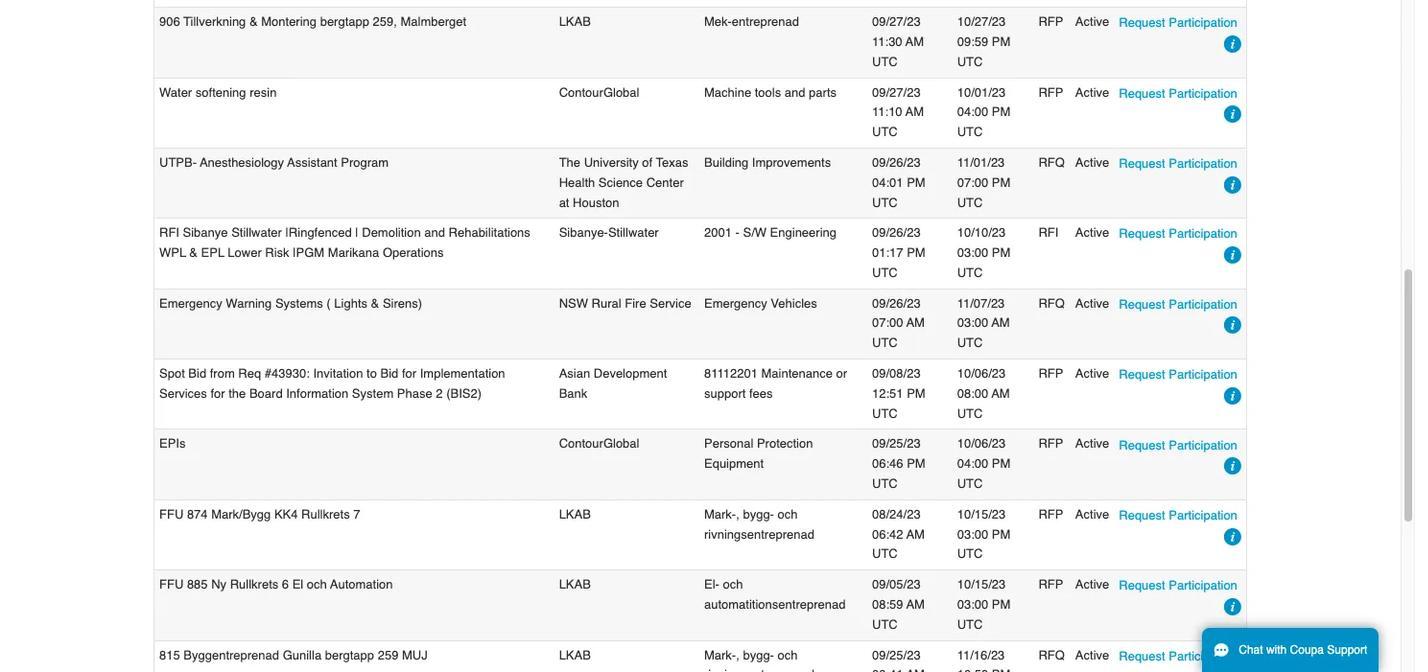 Task type: locate. For each thing, give the bounding box(es) containing it.
2 10/15/23 03:00 pm utc from the top
[[958, 578, 1011, 632]]

utc inside 11/01/23 07:00 pm utc
[[958, 195, 983, 210]]

07:00 down 11/01/23
[[958, 175, 989, 190]]

2 request participation button from the top
[[1119, 83, 1238, 103]]

03:00 inside the 10/10/23 03:00 pm utc
[[958, 246, 989, 260]]

pm
[[992, 34, 1011, 49], [992, 105, 1011, 119], [907, 175, 926, 190], [992, 175, 1011, 190], [907, 246, 926, 260], [992, 246, 1011, 260], [907, 387, 926, 401], [907, 457, 926, 471], [992, 457, 1011, 471], [992, 528, 1011, 542], [992, 598, 1011, 612]]

active for 08/24/23 06:42 am utc
[[1076, 508, 1110, 522]]

utc down 04:01
[[872, 195, 898, 210]]

am for 08:59
[[907, 598, 925, 612]]

rfi sibanye stillwater |ringfenced | demolition and rehabilitations wpl & epl lower risk |pgm marikana operations
[[159, 226, 531, 260]]

request participation for 09/26/23 07:00 am utc
[[1119, 297, 1238, 312]]

operations
[[383, 246, 444, 260]]

08/24/23 06:42 am utc
[[872, 508, 925, 562]]

ffu left 874 on the bottom of the page
[[159, 508, 184, 522]]

03:00 for 09/26/23 07:00 am utc
[[958, 316, 989, 331]]

09/26/23 for 07:00
[[872, 296, 921, 311]]

10/01/23 04:00 pm utc
[[958, 85, 1011, 139]]

entreprenad
[[732, 15, 799, 29]]

1 , from the top
[[736, 508, 740, 522]]

0 horizontal spatial emergency
[[159, 296, 222, 311]]

utc down 09:59
[[958, 54, 983, 69]]

request participation for 08/24/23 06:42 am utc
[[1119, 509, 1238, 523]]

rfi inside rfi sibanye stillwater |ringfenced | demolition and rehabilitations wpl & epl lower risk |pgm marikana operations
[[159, 226, 179, 240]]

10 request participation button from the top
[[1119, 647, 1238, 667]]

the
[[559, 155, 581, 170]]

5 request from the top
[[1119, 297, 1166, 312]]

utc inside the 10/10/23 03:00 pm utc
[[958, 266, 983, 280]]

mek-
[[704, 15, 732, 29]]

stillwater down "houston" at the left top of page
[[608, 226, 659, 240]]

1 horizontal spatial bid
[[381, 367, 399, 381]]

,
[[736, 508, 740, 522], [736, 648, 740, 663]]

1 horizontal spatial 07:00
[[958, 175, 989, 190]]

1 emergency from the left
[[159, 296, 222, 311]]

utc down 06:46
[[872, 477, 898, 491]]

request participation button for 09/26/23 04:01 pm utc
[[1119, 154, 1238, 174]]

pm down 09/08/23
[[907, 387, 926, 401]]

2 request participation from the top
[[1119, 86, 1238, 100]]

invitation
[[313, 367, 363, 381]]

request participation button for 09/05/23 08:59 am utc
[[1119, 576, 1238, 596]]

1 vertical spatial 09/25/23
[[872, 648, 921, 663]]

04:00 inside '10/01/23 04:00 pm utc'
[[958, 105, 989, 119]]

utc inside 09/26/23 07:00 am utc
[[872, 336, 898, 351]]

center
[[647, 175, 684, 190]]

09/27/23 inside 09/27/23 11:30 am utc
[[872, 15, 921, 29]]

to
[[367, 367, 377, 381]]

07:00 inside 09/26/23 07:00 am utc
[[872, 316, 904, 331]]

|ringfenced
[[286, 226, 352, 240]]

tools
[[755, 85, 781, 99]]

pm inside the 09/08/23 12:51 pm utc
[[907, 387, 926, 401]]

request
[[1119, 16, 1166, 30], [1119, 86, 1166, 100], [1119, 156, 1166, 171], [1119, 227, 1166, 241], [1119, 297, 1166, 312], [1119, 368, 1166, 382], [1119, 438, 1166, 453], [1119, 509, 1166, 523], [1119, 579, 1166, 593], [1119, 649, 1166, 664]]

10 participation from the top
[[1169, 649, 1238, 664]]

0 vertical spatial 09/27/23
[[872, 15, 921, 29]]

1 participation from the top
[[1169, 16, 1238, 30]]

10/06/23 inside 10/06/23 08:00 am utc
[[958, 367, 1006, 381]]

1 request participation button from the top
[[1119, 13, 1238, 33]]

1 04:00 from the top
[[958, 105, 989, 119]]

active
[[1076, 15, 1110, 29], [1076, 85, 1110, 99], [1076, 155, 1110, 170], [1076, 226, 1110, 240], [1076, 296, 1110, 311], [1076, 367, 1110, 381], [1076, 437, 1110, 452], [1076, 508, 1110, 522], [1076, 578, 1110, 592], [1076, 648, 1110, 663]]

8 request participation from the top
[[1119, 509, 1238, 523]]

10 request participation from the top
[[1119, 649, 1238, 664]]

rullkrets left 7
[[301, 508, 350, 522]]

0 vertical spatial 10/06/23
[[958, 367, 1006, 381]]

participation for 09/25/23 08:41 a
[[1169, 649, 1238, 664]]

bergtapp left 259,
[[320, 15, 369, 29]]

2 rivningsentreprenad from the top
[[704, 668, 815, 673]]

1 vertical spatial bygg-
[[743, 648, 774, 663]]

1 vertical spatial mark-
[[704, 648, 736, 663]]

epl
[[201, 246, 225, 260]]

utc up 10/10/23
[[958, 195, 983, 210]]

0 vertical spatial ,
[[736, 508, 740, 522]]

for
[[402, 367, 417, 381], [211, 387, 225, 401]]

1 request participation from the top
[[1119, 16, 1238, 30]]

request for 09/26/23 07:00 am utc
[[1119, 297, 1166, 312]]

03:00 up '11/16/23'
[[958, 598, 989, 612]]

03:00 down 10/06/23 04:00 pm utc
[[958, 528, 989, 542]]

3 active from the top
[[1076, 155, 1110, 170]]

07:00 inside 11/01/23 07:00 pm utc
[[958, 175, 989, 190]]

active for 09/25/23 06:46 pm utc
[[1076, 437, 1110, 452]]

0 vertical spatial and
[[785, 85, 806, 99]]

utc right the 09/25/23 06:46 pm utc
[[958, 477, 983, 491]]

active for 09/26/23 01:17 pm utc
[[1076, 226, 1110, 240]]

5 request participation from the top
[[1119, 297, 1238, 312]]

fire
[[625, 296, 647, 311]]

3 09/26/23 from the top
[[872, 296, 921, 311]]

0 vertical spatial mark-
[[704, 508, 736, 522]]

am for 07:00
[[907, 316, 925, 331]]

11/07/23 03:00 am utc
[[958, 296, 1010, 351]]

6 active from the top
[[1076, 367, 1110, 381]]

8 request participation button from the top
[[1119, 506, 1238, 526]]

6 request participation button from the top
[[1119, 365, 1238, 385]]

09/26/23 for 04:01
[[872, 155, 921, 170]]

1 03:00 from the top
[[958, 246, 989, 260]]

development
[[594, 367, 667, 381]]

am down 09/05/23
[[907, 598, 925, 612]]

lkab for 906 tillverkning & montering bergtapp 259, malmberget
[[559, 15, 591, 29]]

el- och automatitionsentreprenad
[[704, 578, 846, 612]]

3 request participation button from the top
[[1119, 154, 1238, 174]]

lkab for ffu 874 mark/bygg kk4 rullkrets 7
[[559, 508, 591, 522]]

906
[[159, 15, 180, 29]]

2001
[[704, 226, 732, 240]]

& right lights
[[371, 296, 379, 311]]

0 vertical spatial rivningsentreprenad
[[704, 528, 815, 542]]

mark-, bygg- och rivningsentreprenad for 09/25/23
[[704, 648, 815, 673]]

1 lkab from the top
[[559, 15, 591, 29]]

9 request from the top
[[1119, 579, 1166, 593]]

participation for 09/26/23 07:00 am utc
[[1169, 297, 1238, 312]]

am inside 09/27/23 11:10 am utc
[[906, 105, 924, 119]]

sibanye
[[183, 226, 228, 240]]

4 request participation from the top
[[1119, 227, 1238, 241]]

ffu left 885
[[159, 578, 184, 592]]

2 vertical spatial &
[[371, 296, 379, 311]]

information
[[286, 387, 349, 401]]

04:00 down 10/01/23 on the top right of the page
[[958, 105, 989, 119]]

participation for 09/05/23 08:59 am utc
[[1169, 579, 1238, 593]]

participation for 09/26/23 01:17 pm utc
[[1169, 227, 1238, 241]]

3 03:00 from the top
[[958, 528, 989, 542]]

and up operations
[[424, 226, 445, 240]]

09/25/23 06:46 pm utc
[[872, 437, 926, 491]]

rfi right 10/10/23
[[1039, 226, 1059, 240]]

0 vertical spatial 04:00
[[958, 105, 989, 119]]

09/27/23 inside 09/27/23 11:10 am utc
[[872, 85, 921, 99]]

pm right 04:01
[[907, 175, 926, 190]]

4 rfp from the top
[[1039, 437, 1064, 452]]

2 ffu from the top
[[159, 578, 184, 592]]

03:00 for 09/05/23 08:59 am utc
[[958, 598, 989, 612]]

for up "phase"
[[402, 367, 417, 381]]

5 participation from the top
[[1169, 297, 1238, 312]]

am inside 08/24/23 06:42 am utc
[[907, 528, 925, 542]]

09/26/23 inside 09/26/23 04:01 pm utc
[[872, 155, 921, 170]]

04:01
[[872, 175, 904, 190]]

1 vertical spatial ffu
[[159, 578, 184, 592]]

2 mark- from the top
[[704, 648, 736, 663]]

0 horizontal spatial stillwater
[[231, 226, 282, 240]]

0 vertical spatial 10/15/23
[[958, 508, 1006, 522]]

request for 09/27/23 11:30 am utc
[[1119, 16, 1166, 30]]

2 10/06/23 from the top
[[958, 437, 1006, 452]]

04:00 down 08:00
[[958, 457, 989, 471]]

09/26/23 07:00 am utc
[[872, 296, 925, 351]]

pm down 11/01/23
[[992, 175, 1011, 190]]

1 vertical spatial 09/27/23
[[872, 85, 921, 99]]

2 vertical spatial rfq
[[1039, 648, 1065, 663]]

req
[[238, 367, 261, 381]]

1 rfi from the left
[[159, 226, 179, 240]]

1 ffu from the top
[[159, 508, 184, 522]]

6 rfp from the top
[[1039, 578, 1064, 592]]

2 10/15/23 from the top
[[958, 578, 1006, 592]]

rfq for am
[[1039, 296, 1065, 311]]

1 vertical spatial mark-, bygg- och rivningsentreprenad
[[704, 648, 815, 673]]

10/27/23 09:59 pm utc
[[958, 15, 1011, 69]]

7 participation from the top
[[1169, 438, 1238, 453]]

03:00 down 10/10/23
[[958, 246, 989, 260]]

2 03:00 from the top
[[958, 316, 989, 331]]

bygg- down automatitionsentreprenad
[[743, 648, 774, 663]]

utc inside '10/01/23 04:00 pm utc'
[[958, 125, 983, 139]]

rehabilitations
[[449, 226, 531, 240]]

09/27/23 up 11:10
[[872, 85, 921, 99]]

2 09/25/23 from the top
[[872, 648, 921, 663]]

el
[[292, 578, 304, 592]]

pm inside the 10/10/23 03:00 pm utc
[[992, 246, 1011, 260]]

0 vertical spatial mark-, bygg- och rivningsentreprenad
[[704, 508, 815, 542]]

utc down 01:17
[[872, 266, 898, 280]]

am inside 09/05/23 08:59 am utc
[[907, 598, 925, 612]]

stillwater up 'lower'
[[231, 226, 282, 240]]

utc down 08:59
[[872, 618, 898, 632]]

, down equipment
[[736, 508, 740, 522]]

bygg- for 09/25/23
[[743, 648, 774, 663]]

4 request participation button from the top
[[1119, 224, 1238, 244]]

emergency down wpl
[[159, 296, 222, 311]]

03:00
[[958, 246, 989, 260], [958, 316, 989, 331], [958, 528, 989, 542], [958, 598, 989, 612]]

1 rfq from the top
[[1039, 155, 1065, 170]]

utc down 06:42 at the bottom right of the page
[[872, 547, 898, 562]]

muj
[[402, 648, 428, 663]]

request participation for 09/05/23 08:59 am utc
[[1119, 579, 1238, 593]]

utc down 11:10
[[872, 125, 898, 139]]

1 contourglobal from the top
[[559, 85, 640, 99]]

request participation for 09/25/23 06:46 pm utc
[[1119, 438, 1238, 453]]

request participation for 09/27/23 11:10 am utc
[[1119, 86, 1238, 100]]

10/15/23 03:00 pm utc for 08/24/23
[[958, 508, 1011, 562]]

utc right 08/24/23 06:42 am utc
[[958, 547, 983, 562]]

4 03:00 from the top
[[958, 598, 989, 612]]

rivningsentreprenad up "el- och automatitionsentreprenad"
[[704, 528, 815, 542]]

water softening resin
[[159, 85, 277, 99]]

support
[[704, 387, 746, 401]]

885
[[187, 578, 208, 592]]

09/26/23 inside 09/26/23 07:00 am utc
[[872, 296, 921, 311]]

och inside "el- och automatitionsentreprenad"
[[723, 578, 743, 592]]

0 horizontal spatial bid
[[188, 367, 206, 381]]

lkab for 815 byggentreprenad gunilla bergtapp 259 muj
[[559, 648, 591, 663]]

pm inside the 09/25/23 06:46 pm utc
[[907, 457, 926, 471]]

07:00 up 09/08/23
[[872, 316, 904, 331]]

10 request from the top
[[1119, 649, 1166, 664]]

8 request from the top
[[1119, 509, 1166, 523]]

4 request from the top
[[1119, 227, 1166, 241]]

10/06/23 up 08:00
[[958, 367, 1006, 381]]

utc down 11/07/23
[[958, 336, 983, 351]]

2 emergency from the left
[[704, 296, 768, 311]]

ffu 885 ny rullkrets 6 el och automation
[[159, 578, 393, 592]]

03:00 for 09/26/23 01:17 pm utc
[[958, 246, 989, 260]]

2 active from the top
[[1076, 85, 1110, 99]]

0 vertical spatial ffu
[[159, 508, 184, 522]]

1 horizontal spatial rfi
[[1039, 226, 1059, 240]]

10/15/23
[[958, 508, 1006, 522], [958, 578, 1006, 592]]

mark-, bygg- och rivningsentreprenad down automatitionsentreprenad
[[704, 648, 815, 673]]

09/25/23 up 06:46
[[872, 437, 921, 452]]

, for 09/25/23
[[736, 648, 740, 663]]

2 lkab from the top
[[559, 508, 591, 522]]

09/25/23 inside "09/25/23 08:41 a"
[[872, 648, 921, 663]]

request participation for 09/08/23 12:51 pm utc
[[1119, 368, 1238, 382]]

10/15/23 03:00 pm utc up '11/16/23'
[[958, 578, 1011, 632]]

1 vertical spatial ,
[[736, 648, 740, 663]]

och down personal protection equipment
[[778, 508, 798, 522]]

1 rfp from the top
[[1039, 15, 1064, 29]]

1 vertical spatial 10/06/23
[[958, 437, 1006, 452]]

1 vertical spatial 10/15/23
[[958, 578, 1006, 592]]

09/27/23 up 11:30
[[872, 15, 921, 29]]

wpl
[[159, 246, 186, 260]]

3 rfp from the top
[[1039, 367, 1064, 381]]

utc inside 09/27/23 11:10 am utc
[[872, 125, 898, 139]]

utc inside the 09/08/23 12:51 pm utc
[[872, 407, 898, 421]]

0 vertical spatial rfq
[[1039, 155, 1065, 170]]

8 participation from the top
[[1169, 509, 1238, 523]]

emergency left vehicles on the right of the page
[[704, 296, 768, 311]]

rfp
[[1039, 15, 1064, 29], [1039, 85, 1064, 99], [1039, 367, 1064, 381], [1039, 437, 1064, 452], [1039, 508, 1064, 522], [1039, 578, 1064, 592]]

2 09/26/23 from the top
[[872, 226, 921, 240]]

11/16/23 10:59 p
[[958, 648, 1011, 673]]

10/06/23 for 04:00
[[958, 437, 1006, 452]]

am right 11:10
[[906, 105, 924, 119]]

rivningsentreprenad down automatitionsentreprenad
[[704, 668, 815, 673]]

6 request participation from the top
[[1119, 368, 1238, 382]]

lkab
[[559, 15, 591, 29], [559, 508, 591, 522], [559, 578, 591, 592], [559, 648, 591, 663]]

11:10
[[872, 105, 903, 119]]

utc inside 09/26/23 04:01 pm utc
[[872, 195, 898, 210]]

0 horizontal spatial rullkrets
[[230, 578, 279, 592]]

0 vertical spatial for
[[402, 367, 417, 381]]

utc inside 10/27/23 09:59 pm utc
[[958, 54, 983, 69]]

1 vertical spatial 07:00
[[872, 316, 904, 331]]

assistant
[[287, 155, 338, 170]]

sibanye-stillwater
[[559, 226, 659, 240]]

09/05/23 08:59 am utc
[[872, 578, 925, 632]]

09/25/23
[[872, 437, 921, 452], [872, 648, 921, 663]]

2
[[436, 387, 443, 401]]

contourglobal for personal protection equipment
[[559, 437, 640, 452]]

pm down 10/01/23 on the top right of the page
[[992, 105, 1011, 119]]

and
[[785, 85, 806, 99], [424, 226, 445, 240]]

10:59
[[958, 668, 989, 673]]

2 horizontal spatial &
[[371, 296, 379, 311]]

bygg-
[[743, 508, 774, 522], [743, 648, 774, 663]]

2 vertical spatial 09/26/23
[[872, 296, 921, 311]]

och down automatitionsentreprenad
[[778, 648, 798, 663]]

1 vertical spatial contourglobal
[[559, 437, 640, 452]]

emergency for emergency vehicles
[[704, 296, 768, 311]]

6 request from the top
[[1119, 368, 1166, 382]]

or
[[836, 367, 848, 381]]

am up 09/08/23
[[907, 316, 925, 331]]

259
[[378, 648, 399, 663]]

utc up 11/01/23
[[958, 125, 983, 139]]

10 active from the top
[[1076, 648, 1110, 663]]

2 participation from the top
[[1169, 86, 1238, 100]]

08:41
[[872, 668, 904, 673]]

rivningsentreprenad
[[704, 528, 815, 542], [704, 668, 815, 673]]

stillwater inside rfi sibanye stillwater |ringfenced | demolition and rehabilitations wpl & epl lower risk |pgm marikana operations
[[231, 226, 282, 240]]

contourglobal up university on the left of the page
[[559, 85, 640, 99]]

0 vertical spatial bergtapp
[[320, 15, 369, 29]]

06:46
[[872, 457, 904, 471]]

contourglobal for machine tools and parts
[[559, 85, 640, 99]]

mark- for 09/25/23 08:41 a
[[704, 648, 736, 663]]

09/27/23 for 11:30
[[872, 15, 921, 29]]

1 vertical spatial 10/15/23 03:00 pm utc
[[958, 578, 1011, 632]]

03:00 down 11/07/23
[[958, 316, 989, 331]]

10/15/23 03:00 pm utc for 09/05/23
[[958, 578, 1011, 632]]

04:00 inside 10/06/23 04:00 pm utc
[[958, 457, 989, 471]]

1 09/25/23 from the top
[[872, 437, 921, 452]]

7 request participation button from the top
[[1119, 435, 1238, 455]]

1 vertical spatial rivningsentreprenad
[[704, 668, 815, 673]]

4 active from the top
[[1076, 226, 1110, 240]]

utc up 09/08/23
[[872, 336, 898, 351]]

0 horizontal spatial rfi
[[159, 226, 179, 240]]

am right 11:30
[[906, 34, 924, 49]]

bid
[[188, 367, 206, 381], [381, 367, 399, 381]]

2 rfp from the top
[[1039, 85, 1064, 99]]

1 horizontal spatial &
[[249, 15, 258, 29]]

9 request participation from the top
[[1119, 579, 1238, 593]]

emergency
[[159, 296, 222, 311], [704, 296, 768, 311]]

houston
[[573, 195, 620, 210]]

mark-, bygg- och rivningsentreprenad down equipment
[[704, 508, 815, 542]]

5 rfp from the top
[[1039, 508, 1064, 522]]

1 vertical spatial 04:00
[[958, 457, 989, 471]]

request participation button for 09/25/23 08:41 a
[[1119, 647, 1238, 667]]

bid up the services
[[188, 367, 206, 381]]

and inside rfi sibanye stillwater |ringfenced | demolition and rehabilitations wpl & epl lower risk |pgm marikana operations
[[424, 226, 445, 240]]

request participation button for 09/27/23 11:30 am utc
[[1119, 13, 1238, 33]]

1 vertical spatial for
[[211, 387, 225, 401]]

& left epl
[[189, 246, 198, 260]]

pm inside 10/06/23 04:00 pm utc
[[992, 457, 1011, 471]]

10/15/23 down 10/06/23 04:00 pm utc
[[958, 508, 1006, 522]]

participation for 09/27/23 11:10 am utc
[[1169, 86, 1238, 100]]

rfq
[[1039, 155, 1065, 170], [1039, 296, 1065, 311], [1039, 648, 1065, 663]]

mark/bygg
[[211, 508, 271, 522]]

1 horizontal spatial stillwater
[[608, 226, 659, 240]]

och right 'el-'
[[723, 578, 743, 592]]

& left the 'montering'
[[249, 15, 258, 29]]

utc inside the 09/25/23 06:46 pm utc
[[872, 477, 898, 491]]

9 request participation button from the top
[[1119, 576, 1238, 596]]

request participation button for 09/25/23 06:46 pm utc
[[1119, 435, 1238, 455]]

0 vertical spatial 09/25/23
[[872, 437, 921, 452]]

am inside 09/27/23 11:30 am utc
[[906, 34, 924, 49]]

am inside '11/07/23 03:00 am utc'
[[992, 316, 1010, 331]]

am down 08/24/23
[[907, 528, 925, 542]]

1 mark- from the top
[[704, 508, 736, 522]]

09/27/23 for 11:10
[[872, 85, 921, 99]]

request for 09/25/23 08:41 a
[[1119, 649, 1166, 664]]

4 lkab from the top
[[559, 648, 591, 663]]

1 horizontal spatial emergency
[[704, 296, 768, 311]]

0 horizontal spatial &
[[189, 246, 198, 260]]

utc down 11:30
[[872, 54, 898, 69]]

rfq right the 11/16/23 10:59 p
[[1039, 648, 1065, 663]]

10/15/23 up '11/16/23'
[[958, 578, 1006, 592]]

3 rfq from the top
[[1039, 648, 1065, 663]]

0 horizontal spatial 07:00
[[872, 316, 904, 331]]

0 vertical spatial 07:00
[[958, 175, 989, 190]]

6 participation from the top
[[1169, 368, 1238, 382]]

09/26/23 up 04:01
[[872, 155, 921, 170]]

0 vertical spatial 10/15/23 03:00 pm utc
[[958, 508, 1011, 562]]

1 vertical spatial rfq
[[1039, 296, 1065, 311]]

1 vertical spatial and
[[424, 226, 445, 240]]

utc down 12:51
[[872, 407, 898, 421]]

pm down 10/10/23
[[992, 246, 1011, 260]]

0 vertical spatial rullkrets
[[301, 508, 350, 522]]

09/26/23 inside 09/26/23 01:17 pm utc
[[872, 226, 921, 240]]

pm inside 09/26/23 01:17 pm utc
[[907, 246, 926, 260]]

3 lkab from the top
[[559, 578, 591, 592]]

rfi for rfi
[[1039, 226, 1059, 240]]

participation for 08/24/23 06:42 am utc
[[1169, 509, 1238, 523]]

pm inside 10/27/23 09:59 pm utc
[[992, 34, 1011, 49]]

lights
[[334, 296, 368, 311]]

ffu for ffu 874 mark/bygg kk4 rullkrets 7
[[159, 508, 184, 522]]

09/26/23 for 01:17
[[872, 226, 921, 240]]

1 bygg- from the top
[[743, 508, 774, 522]]

0 horizontal spatial and
[[424, 226, 445, 240]]

09/26/23 down 09/26/23 01:17 pm utc at top right
[[872, 296, 921, 311]]

4 participation from the top
[[1169, 227, 1238, 241]]

5 request participation button from the top
[[1119, 294, 1238, 315]]

2 09/27/23 from the top
[[872, 85, 921, 99]]

rfq right 11/01/23 07:00 pm utc
[[1039, 155, 1065, 170]]

emergency warning systems ( lights & sirens)
[[159, 296, 422, 311]]

0 vertical spatial contourglobal
[[559, 85, 640, 99]]

7 active from the top
[[1076, 437, 1110, 452]]

2 contourglobal from the top
[[559, 437, 640, 452]]

1 active from the top
[[1076, 15, 1110, 29]]

2 mark-, bygg- och rivningsentreprenad from the top
[[704, 648, 815, 673]]

contourglobal down bank
[[559, 437, 640, 452]]

, down automatitionsentreprenad
[[736, 648, 740, 663]]

1 mark-, bygg- och rivningsentreprenad from the top
[[704, 508, 815, 542]]

0 vertical spatial 09/26/23
[[872, 155, 921, 170]]

pm down 10/27/23
[[992, 34, 1011, 49]]

rfq right 11/07/23
[[1039, 296, 1065, 311]]

bid right to
[[381, 367, 399, 381]]

am inside 10/06/23 08:00 am utc
[[992, 387, 1010, 401]]

warning
[[226, 296, 272, 311]]

9 participation from the top
[[1169, 579, 1238, 593]]

09/25/23 inside the 09/25/23 06:46 pm utc
[[872, 437, 921, 452]]

utc up 11/07/23
[[958, 266, 983, 280]]

1 vertical spatial &
[[189, 246, 198, 260]]

rullkrets left 6
[[230, 578, 279, 592]]

improvements
[[752, 155, 831, 170]]

utc inside 10/06/23 04:00 pm utc
[[958, 477, 983, 491]]

1 10/15/23 03:00 pm utc from the top
[[958, 508, 1011, 562]]

stillwater
[[231, 226, 282, 240], [608, 226, 659, 240]]

0 vertical spatial &
[[249, 15, 258, 29]]

2 04:00 from the top
[[958, 457, 989, 471]]

byggentreprenad
[[184, 648, 279, 663]]

10/06/23 inside 10/06/23 04:00 pm utc
[[958, 437, 1006, 452]]

3 participation from the top
[[1169, 156, 1238, 171]]

mark- down 'el-'
[[704, 648, 736, 663]]

am right 08:00
[[992, 387, 1010, 401]]

request participation for 09/26/23 01:17 pm utc
[[1119, 227, 1238, 241]]

for left the
[[211, 387, 225, 401]]

09/25/23 up 08:41
[[872, 648, 921, 663]]

8 active from the top
[[1076, 508, 1110, 522]]

mark- down equipment
[[704, 508, 736, 522]]

09/26/23 up 01:17
[[872, 226, 921, 240]]

and right the tools
[[785, 85, 806, 99]]

03:00 inside '11/07/23 03:00 am utc'
[[958, 316, 989, 331]]

services
[[159, 387, 207, 401]]

chat with coupa support button
[[1203, 629, 1380, 673]]

0 vertical spatial bygg-
[[743, 508, 774, 522]]

pm down 10/06/23 08:00 am utc
[[992, 457, 1011, 471]]

815
[[159, 648, 180, 663]]

3 request from the top
[[1119, 156, 1166, 171]]

1 horizontal spatial for
[[402, 367, 417, 381]]

9 active from the top
[[1076, 578, 1110, 592]]

health
[[559, 175, 595, 190]]

#43930:
[[265, 367, 310, 381]]

1 request from the top
[[1119, 16, 1166, 30]]

10/06/23 down 10/06/23 08:00 am utc
[[958, 437, 1006, 452]]

bygg- down equipment
[[743, 508, 774, 522]]

2 rfi from the left
[[1039, 226, 1059, 240]]

pm right 06:46
[[907, 457, 926, 471]]

participation for 09/25/23 06:46 pm utc
[[1169, 438, 1238, 453]]

rfi up wpl
[[159, 226, 179, 240]]

am inside 09/26/23 07:00 am utc
[[907, 316, 925, 331]]

10/15/23 03:00 pm utc down 10/06/23 04:00 pm utc
[[958, 508, 1011, 562]]

3 request participation from the top
[[1119, 156, 1238, 171]]

bergtapp left 259
[[325, 648, 374, 663]]

program
[[341, 155, 389, 170]]

am for 03:00
[[992, 316, 1010, 331]]

2 rfq from the top
[[1039, 296, 1065, 311]]

utc down 08:00
[[958, 407, 983, 421]]

7 request participation from the top
[[1119, 438, 1238, 453]]

1 rivningsentreprenad from the top
[[704, 528, 815, 542]]

emergency vehicles
[[704, 296, 818, 311]]

2 , from the top
[[736, 648, 740, 663]]

pm right 01:17
[[907, 246, 926, 260]]

1 vertical spatial 09/26/23
[[872, 226, 921, 240]]

machine
[[704, 85, 752, 99]]

2 bygg- from the top
[[743, 648, 774, 663]]

1 10/06/23 from the top
[[958, 367, 1006, 381]]

rfi for rfi sibanye stillwater |ringfenced | demolition and rehabilitations wpl & epl lower risk |pgm marikana operations
[[159, 226, 179, 240]]

5 active from the top
[[1076, 296, 1110, 311]]

2 request from the top
[[1119, 86, 1166, 100]]

request for 09/27/23 11:10 am utc
[[1119, 86, 1166, 100]]

1 10/15/23 from the top
[[958, 508, 1006, 522]]

am down 11/07/23
[[992, 316, 1010, 331]]



Task type: vqa. For each thing, say whether or not it's contained in the screenshot.


Task type: describe. For each thing, give the bounding box(es) containing it.
& inside rfi sibanye stillwater |ringfenced | demolition and rehabilitations wpl & epl lower risk |pgm marikana operations
[[189, 246, 198, 260]]

request participation button for 09/26/23 07:00 am utc
[[1119, 294, 1238, 315]]

09/25/23 for 08:41
[[872, 648, 921, 663]]

pm inside '10/01/23 04:00 pm utc'
[[992, 105, 1011, 119]]

utc inside 09/26/23 01:17 pm utc
[[872, 266, 898, 280]]

request participation button for 09/27/23 11:10 am utc
[[1119, 83, 1238, 103]]

am for 11:30
[[906, 34, 924, 49]]

active for 09/27/23 11:30 am utc
[[1076, 15, 1110, 29]]

2001 - s/w  engineering
[[704, 226, 837, 240]]

09/25/23 08:41 a
[[872, 648, 925, 673]]

81112201 maintenance or support fees
[[704, 367, 848, 401]]

asian development bank
[[559, 367, 667, 401]]

2 stillwater from the left
[[608, 226, 659, 240]]

utc up '11/16/23'
[[958, 618, 983, 632]]

personal protection equipment
[[704, 437, 813, 471]]

09/27/23 11:30 am utc
[[872, 15, 924, 69]]

10/27/23
[[958, 15, 1006, 29]]

coupa
[[1290, 644, 1324, 657]]

1 vertical spatial rullkrets
[[230, 578, 279, 592]]

rfp for 09/25/23 06:46 pm utc
[[1039, 437, 1064, 452]]

request participation for 09/26/23 04:01 pm utc
[[1119, 156, 1238, 171]]

mark-, bygg- och rivningsentreprenad for 08/24/23
[[704, 508, 815, 542]]

, for 08/24/23
[[736, 508, 740, 522]]

1 vertical spatial bergtapp
[[325, 648, 374, 663]]

906 tillverkning & montering bergtapp 259, malmberget
[[159, 15, 467, 29]]

81112201
[[704, 367, 758, 381]]

active for 09/27/23 11:10 am utc
[[1076, 85, 1110, 99]]

ffu for ffu 885 ny rullkrets 6 el och automation
[[159, 578, 184, 592]]

parts
[[809, 85, 837, 99]]

building improvements
[[704, 155, 831, 170]]

|pgm
[[293, 246, 325, 260]]

participation for 09/27/23 11:30 am utc
[[1169, 16, 1238, 30]]

03:00 for 08/24/23 06:42 am utc
[[958, 528, 989, 542]]

request participation for 09/27/23 11:30 am utc
[[1119, 16, 1238, 30]]

request for 08/24/23 06:42 am utc
[[1119, 509, 1166, 523]]

10/06/23 for 08:00
[[958, 367, 1006, 381]]

2 bid from the left
[[381, 367, 399, 381]]

lkab for ffu 885 ny rullkrets 6 el och automation
[[559, 578, 591, 592]]

11/07/23
[[958, 296, 1005, 311]]

active for 09/25/23 08:41 a
[[1076, 648, 1110, 663]]

spot
[[159, 367, 185, 381]]

10/15/23 for 08/24/23 06:42 am utc
[[958, 508, 1006, 522]]

0 horizontal spatial for
[[211, 387, 225, 401]]

pm inside 09/26/23 04:01 pm utc
[[907, 175, 926, 190]]

automation
[[330, 578, 393, 592]]

10/06/23 04:00 pm utc
[[958, 437, 1011, 491]]

request participation button for 09/08/23 12:51 pm utc
[[1119, 365, 1238, 385]]

07:00 for 09/26/23
[[872, 316, 904, 331]]

09/05/23
[[872, 578, 921, 592]]

rivningsentreprenad for 06:42
[[704, 528, 815, 542]]

1 horizontal spatial rullkrets
[[301, 508, 350, 522]]

09/25/23 for 06:46
[[872, 437, 921, 452]]

utc inside 10/06/23 08:00 am utc
[[958, 407, 983, 421]]

request for 09/25/23 06:46 pm utc
[[1119, 438, 1166, 453]]

request participation button for 08/24/23 06:42 am utc
[[1119, 506, 1238, 526]]

participation for 09/08/23 12:51 pm utc
[[1169, 368, 1238, 382]]

sibanye-
[[559, 226, 608, 240]]

rural
[[592, 296, 622, 311]]

s/w
[[743, 226, 767, 240]]

protection
[[757, 437, 813, 452]]

1 horizontal spatial and
[[785, 85, 806, 99]]

utc inside 08/24/23 06:42 am utc
[[872, 547, 898, 562]]

nsw rural fire service
[[559, 296, 692, 311]]

active for 09/08/23 12:51 pm utc
[[1076, 367, 1110, 381]]

malmberget
[[401, 15, 467, 29]]

request for 09/05/23 08:59 am utc
[[1119, 579, 1166, 593]]

personal
[[704, 437, 754, 452]]

demolition
[[362, 226, 421, 240]]

softening
[[196, 85, 246, 99]]

chat with coupa support
[[1239, 644, 1368, 657]]

science
[[599, 175, 643, 190]]

och right the el
[[307, 578, 327, 592]]

7
[[353, 508, 360, 522]]

12:51
[[872, 387, 904, 401]]

-
[[736, 226, 740, 240]]

engineering
[[770, 226, 837, 240]]

implementation
[[420, 367, 505, 381]]

am for 08:00
[[992, 387, 1010, 401]]

09:59
[[958, 34, 989, 49]]

10/01/23
[[958, 85, 1006, 99]]

gunilla
[[283, 648, 322, 663]]

07:00 for 11/01/23
[[958, 175, 989, 190]]

ny
[[211, 578, 227, 592]]

texas
[[656, 155, 689, 170]]

the university of texas health science center at houston
[[559, 155, 689, 210]]

participation for 09/26/23 04:01 pm utc
[[1169, 156, 1238, 171]]

vehicles
[[771, 296, 818, 311]]

rfp for 08/24/23 06:42 am utc
[[1039, 508, 1064, 522]]

pm inside 11/01/23 07:00 pm utc
[[992, 175, 1011, 190]]

machine tools and parts
[[704, 85, 837, 99]]

rivningsentreprenad for 08:41
[[704, 668, 815, 673]]

am for 06:42
[[907, 528, 925, 542]]

the
[[229, 387, 246, 401]]

04:00 for 10/01/23
[[958, 105, 989, 119]]

mark- for 08/24/23 06:42 am utc
[[704, 508, 736, 522]]

rfq for pm
[[1039, 155, 1065, 170]]

from
[[210, 367, 235, 381]]

chat
[[1239, 644, 1264, 657]]

11:30
[[872, 34, 903, 49]]

rfp for 09/27/23 11:30 am utc
[[1039, 15, 1064, 29]]

request participation for 09/25/23 08:41 a
[[1119, 649, 1238, 664]]

lower
[[228, 246, 262, 260]]

815 byggentreprenad gunilla bergtapp 259 muj
[[159, 648, 428, 663]]

utc inside 09/05/23 08:59 am utc
[[872, 618, 898, 632]]

request for 09/26/23 01:17 pm utc
[[1119, 227, 1166, 241]]

11/01/23
[[958, 155, 1005, 170]]

with
[[1267, 644, 1287, 657]]

tillverkning
[[183, 15, 246, 29]]

anesthesiology
[[200, 155, 284, 170]]

10/10/23 03:00 pm utc
[[958, 226, 1011, 280]]

10/15/23 for 09/05/23 08:59 am utc
[[958, 578, 1006, 592]]

rfp for 09/08/23 12:51 pm utc
[[1039, 367, 1064, 381]]

fees
[[750, 387, 773, 401]]

01:17
[[872, 246, 904, 260]]

automatitionsentreprenad
[[704, 598, 846, 612]]

service
[[650, 296, 692, 311]]

ffu 874 mark/bygg kk4 rullkrets 7
[[159, 508, 360, 522]]

259,
[[373, 15, 397, 29]]

utpb- anesthesiology assistant program
[[159, 155, 389, 170]]

pm down 10/06/23 04:00 pm utc
[[992, 528, 1011, 542]]

6
[[282, 578, 289, 592]]

marikana
[[328, 246, 379, 260]]

building
[[704, 155, 749, 170]]

emergency for emergency warning systems ( lights & sirens)
[[159, 296, 222, 311]]

1 bid from the left
[[188, 367, 206, 381]]

08/24/23
[[872, 508, 921, 522]]

08:00
[[958, 387, 989, 401]]

utc inside '11/07/23 03:00 am utc'
[[958, 336, 983, 351]]

water
[[159, 85, 192, 99]]

el-
[[704, 578, 720, 592]]

09/26/23 04:01 pm utc
[[872, 155, 926, 210]]

active for 09/05/23 08:59 am utc
[[1076, 578, 1110, 592]]

09/08/23 12:51 pm utc
[[872, 367, 926, 421]]

am for 11:10
[[906, 105, 924, 119]]

rfp for 09/27/23 11:10 am utc
[[1039, 85, 1064, 99]]

request for 09/08/23 12:51 pm utc
[[1119, 368, 1166, 382]]

request participation button for 09/26/23 01:17 pm utc
[[1119, 224, 1238, 244]]

pm up '11/16/23'
[[992, 598, 1011, 612]]

08:59
[[872, 598, 904, 612]]

rfp for 09/05/23 08:59 am utc
[[1039, 578, 1064, 592]]

university
[[584, 155, 639, 170]]

request for 09/26/23 04:01 pm utc
[[1119, 156, 1166, 171]]

maintenance
[[762, 367, 833, 381]]

active for 09/26/23 04:01 pm utc
[[1076, 155, 1110, 170]]

(
[[327, 296, 331, 311]]

utc inside 09/27/23 11:30 am utc
[[872, 54, 898, 69]]

bygg- for 08/24/23
[[743, 508, 774, 522]]

active for 09/26/23 07:00 am utc
[[1076, 296, 1110, 311]]

04:00 for 10/06/23
[[958, 457, 989, 471]]



